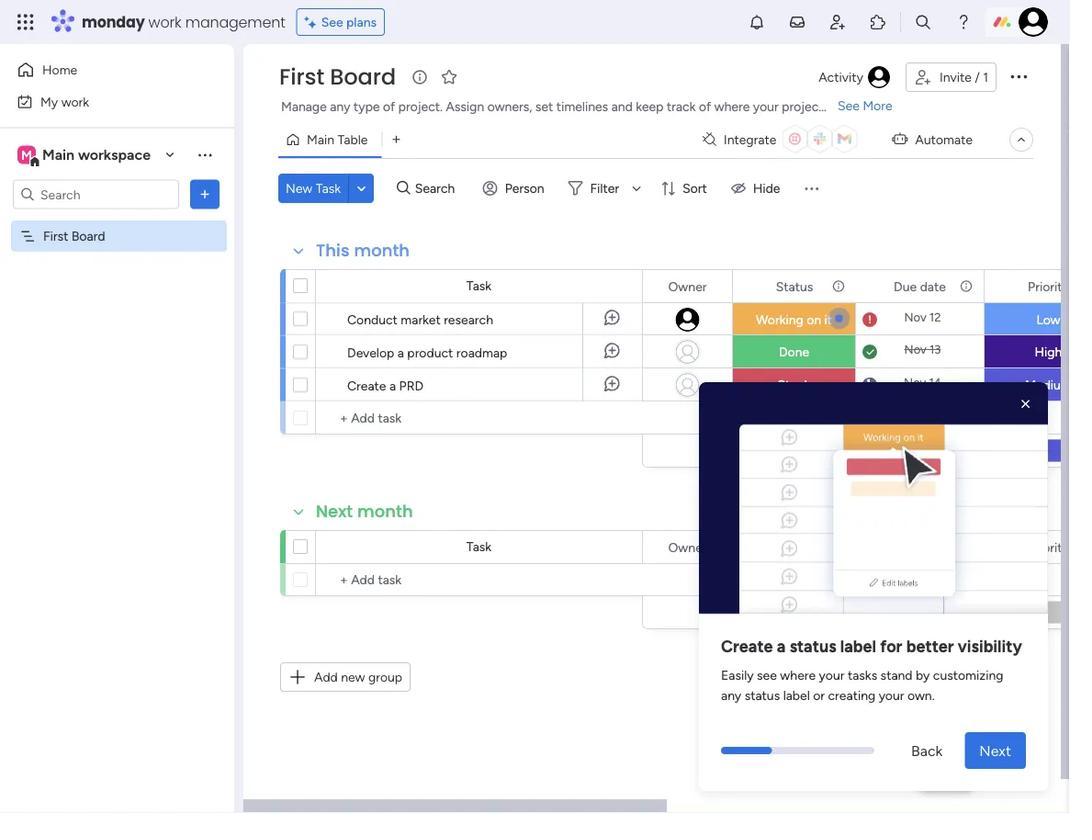 Task type: describe. For each thing, give the bounding box(es) containing it.
date
[[921, 278, 947, 294]]

my work button
[[11, 87, 198, 116]]

1 of from the left
[[383, 99, 395, 114]]

Due date field
[[890, 276, 951, 296]]

done
[[779, 344, 810, 360]]

status for 2nd 'status' "field"
[[776, 539, 814, 555]]

invite members image
[[829, 13, 847, 31]]

and
[[612, 99, 633, 114]]

timelines
[[557, 99, 609, 114]]

v2 done deadline image
[[863, 343, 878, 361]]

automate
[[916, 132, 973, 148]]

where inside easily see where your tasks stand by customizing any status label or creating your own.
[[781, 667, 816, 683]]

next for next month
[[316, 500, 353, 523]]

main for main table
[[307, 132, 335, 148]]

more
[[863, 98, 893, 114]]

0 horizontal spatial any
[[330, 99, 351, 114]]

1
[[984, 69, 989, 85]]

first board inside the first board list box
[[43, 228, 105, 244]]

main table
[[307, 132, 368, 148]]

sort button
[[654, 174, 719, 203]]

working
[[756, 312, 804, 328]]

dapulse integrations image
[[703, 133, 717, 147]]

Search field
[[411, 176, 466, 201]]

lottie animation image
[[699, 390, 1049, 621]]

back
[[912, 742, 943, 760]]

first inside list box
[[43, 228, 68, 244]]

workspace selection element
[[17, 144, 153, 168]]

1 vertical spatial your
[[819, 667, 845, 683]]

create a status label for better visibility
[[721, 636, 1023, 656]]

own.
[[908, 687, 935, 703]]

management
[[185, 11, 286, 32]]

2 priority from the top
[[1029, 539, 1070, 555]]

new task button
[[278, 174, 348, 203]]

nov for nov 13
[[905, 342, 927, 357]]

workspace
[[78, 146, 151, 164]]

nov 12
[[905, 310, 942, 325]]

2 priority field from the top
[[1024, 537, 1071, 557]]

workspace image
[[17, 145, 36, 165]]

help button
[[915, 761, 979, 791]]

a for develop
[[398, 345, 404, 360]]

1 horizontal spatial label
[[841, 636, 877, 656]]

prd
[[399, 378, 424, 393]]

see plans button
[[297, 8, 385, 36]]

month for next month
[[357, 500, 413, 523]]

0 vertical spatial first board
[[279, 62, 396, 92]]

manage any type of project. assign owners, set timelines and keep track of where your project stands.
[[281, 99, 868, 114]]

stand
[[881, 667, 913, 683]]

next button
[[965, 732, 1027, 769]]

conduct market research
[[347, 312, 493, 327]]

help
[[930, 766, 963, 785]]

12
[[930, 310, 942, 325]]

this
[[316, 239, 350, 262]]

research
[[444, 312, 493, 327]]

task for next month
[[467, 539, 492, 555]]

This month field
[[312, 239, 415, 263]]

keep
[[636, 99, 664, 114]]

stuck
[[778, 377, 811, 393]]

inbox image
[[789, 13, 807, 31]]

see plans
[[321, 14, 377, 30]]

2 owner from the top
[[669, 539, 707, 555]]

collapse board header image
[[1015, 132, 1029, 147]]

person button
[[476, 174, 556, 203]]

manage
[[281, 99, 327, 114]]

options image
[[1008, 65, 1030, 87]]

monday work management
[[82, 11, 286, 32]]

2 column information image from the top
[[832, 540, 846, 555]]

new
[[286, 181, 313, 196]]

2 column information image from the top
[[959, 540, 974, 555]]

add new group
[[314, 670, 403, 685]]

see for see more
[[838, 98, 860, 114]]

1 priority field from the top
[[1024, 276, 1071, 296]]

see more link
[[836, 96, 895, 115]]

new
[[341, 670, 365, 685]]

0 vertical spatial board
[[330, 62, 396, 92]]

main table button
[[278, 125, 382, 154]]

market
[[401, 312, 441, 327]]

autopilot image
[[893, 127, 908, 150]]

lottie animation element
[[699, 382, 1049, 621]]

nov 13
[[905, 342, 941, 357]]

/
[[975, 69, 980, 85]]

plans
[[347, 14, 377, 30]]

13
[[930, 342, 941, 357]]

due
[[894, 278, 917, 294]]

arrow down image
[[626, 177, 648, 199]]

task for this month
[[467, 278, 492, 294]]

easily see where your tasks stand by customizing any status label or creating your own.
[[721, 667, 1004, 703]]

v2 search image
[[397, 178, 411, 199]]

on
[[807, 312, 822, 328]]

1 owner field from the top
[[664, 276, 712, 296]]

filter
[[591, 181, 620, 196]]

nov 14
[[904, 375, 942, 390]]

customizing
[[934, 667, 1004, 683]]

easily
[[721, 667, 754, 683]]

main workspace
[[42, 146, 151, 164]]

tasks
[[848, 667, 878, 683]]

activity
[[819, 69, 864, 85]]

see for see plans
[[321, 14, 343, 30]]

1 + add task text field from the top
[[325, 407, 634, 429]]

2 horizontal spatial your
[[879, 687, 905, 703]]

back button
[[897, 732, 958, 769]]

track
[[667, 99, 696, 114]]

group
[[368, 670, 403, 685]]

2 status field from the top
[[772, 537, 818, 557]]

project
[[782, 99, 824, 114]]



Task type: vqa. For each thing, say whether or not it's contained in the screenshot.
1st Add or edit team icon from the top of the grid containing Invited by
no



Task type: locate. For each thing, give the bounding box(es) containing it.
1 status from the top
[[776, 278, 814, 294]]

work for my
[[61, 94, 89, 109]]

for
[[881, 636, 903, 656]]

medium
[[1026, 377, 1071, 393]]

1 vertical spatial priority
[[1029, 539, 1070, 555]]

0 vertical spatial label
[[841, 636, 877, 656]]

0 horizontal spatial your
[[753, 99, 779, 114]]

month
[[354, 239, 410, 262], [357, 500, 413, 523]]

1 status field from the top
[[772, 276, 818, 296]]

column information image
[[959, 279, 974, 294], [959, 540, 974, 555]]

1 vertical spatial a
[[390, 378, 396, 393]]

develop
[[347, 345, 395, 360]]

month for this month
[[354, 239, 410, 262]]

1 horizontal spatial where
[[781, 667, 816, 683]]

invite
[[940, 69, 972, 85]]

main inside button
[[307, 132, 335, 148]]

board inside list box
[[72, 228, 105, 244]]

of
[[383, 99, 395, 114], [699, 99, 711, 114]]

1 vertical spatial + add task text field
[[325, 569, 634, 591]]

1 vertical spatial create
[[721, 636, 773, 656]]

1 horizontal spatial main
[[307, 132, 335, 148]]

board up type
[[330, 62, 396, 92]]

options image
[[196, 185, 214, 204]]

a left prd
[[390, 378, 396, 393]]

1 vertical spatial next
[[980, 742, 1012, 760]]

label up tasks
[[841, 636, 877, 656]]

14
[[930, 375, 942, 390]]

due date
[[894, 278, 947, 294]]

develop a product roadmap
[[347, 345, 508, 360]]

nov left 14
[[904, 375, 927, 390]]

0 vertical spatial where
[[715, 99, 750, 114]]

visibility
[[958, 636, 1023, 656]]

1 horizontal spatial see
[[838, 98, 860, 114]]

next inside button
[[980, 742, 1012, 760]]

2 horizontal spatial a
[[777, 636, 786, 656]]

work right monday
[[148, 11, 182, 32]]

nov for nov 12
[[905, 310, 927, 325]]

label left or
[[784, 687, 810, 703]]

0 horizontal spatial first
[[43, 228, 68, 244]]

0 vertical spatial column information image
[[959, 279, 974, 294]]

close image
[[1017, 395, 1036, 414]]

1 owner from the top
[[669, 278, 707, 294]]

home
[[42, 62, 77, 78]]

1 vertical spatial status field
[[772, 537, 818, 557]]

work for monday
[[148, 11, 182, 32]]

stands.
[[827, 99, 868, 114]]

1 vertical spatial priority field
[[1024, 537, 1071, 557]]

0 vertical spatial priority field
[[1024, 276, 1071, 296]]

person
[[505, 181, 545, 196]]

First Board field
[[275, 62, 401, 92]]

notifications image
[[748, 13, 766, 31]]

status down see
[[745, 687, 780, 703]]

your down 'stand'
[[879, 687, 905, 703]]

0 horizontal spatial status
[[745, 687, 780, 703]]

any left type
[[330, 99, 351, 114]]

status for 1st 'status' "field" from the top of the page
[[776, 278, 814, 294]]

0 vertical spatial task
[[316, 181, 341, 196]]

0 horizontal spatial where
[[715, 99, 750, 114]]

status
[[776, 278, 814, 294], [776, 539, 814, 555]]

2 status from the top
[[776, 539, 814, 555]]

1 vertical spatial nov
[[905, 342, 927, 357]]

2 + add task text field from the top
[[325, 569, 634, 591]]

0 vertical spatial + add task text field
[[325, 407, 634, 429]]

or
[[814, 687, 825, 703]]

1 horizontal spatial your
[[819, 667, 845, 683]]

first board up type
[[279, 62, 396, 92]]

1 horizontal spatial first
[[279, 62, 325, 92]]

low
[[1037, 312, 1061, 328]]

create up easily
[[721, 636, 773, 656]]

any inside easily see where your tasks stand by customizing any status label or creating your own.
[[721, 687, 742, 703]]

0 vertical spatial owner
[[669, 278, 707, 294]]

work
[[148, 11, 182, 32], [61, 94, 89, 109]]

by
[[916, 667, 930, 683]]

1 horizontal spatial any
[[721, 687, 742, 703]]

invite / 1 button
[[906, 62, 997, 92]]

0 vertical spatial priority
[[1029, 278, 1070, 294]]

1 vertical spatial where
[[781, 667, 816, 683]]

1 vertical spatial column information image
[[959, 540, 974, 555]]

0 horizontal spatial label
[[784, 687, 810, 703]]

set
[[536, 99, 554, 114]]

+ Add task text field
[[325, 407, 634, 429], [325, 569, 634, 591]]

see left plans
[[321, 14, 343, 30]]

any down easily
[[721, 687, 742, 703]]

create
[[347, 378, 386, 393], [721, 636, 773, 656]]

project.
[[399, 99, 443, 114]]

status inside easily see where your tasks stand by customizing any status label or creating your own.
[[745, 687, 780, 703]]

your up integrate
[[753, 99, 779, 114]]

v2 overdue deadline image
[[863, 311, 878, 329]]

1 vertical spatial label
[[784, 687, 810, 703]]

next inside field
[[316, 500, 353, 523]]

my
[[40, 94, 58, 109]]

integrate
[[724, 132, 777, 148]]

task
[[316, 181, 341, 196], [467, 278, 492, 294], [467, 539, 492, 555]]

ruby anderson image
[[1019, 7, 1049, 37]]

0 vertical spatial work
[[148, 11, 182, 32]]

nov left 12
[[905, 310, 927, 325]]

option
[[0, 220, 234, 223]]

0 vertical spatial see
[[321, 14, 343, 30]]

status up or
[[790, 636, 837, 656]]

of right the track
[[699, 99, 711, 114]]

1 horizontal spatial first board
[[279, 62, 396, 92]]

1 horizontal spatial work
[[148, 11, 182, 32]]

1 vertical spatial owner
[[669, 539, 707, 555]]

month inside field
[[357, 500, 413, 523]]

1 horizontal spatial status
[[790, 636, 837, 656]]

show board description image
[[409, 68, 431, 86]]

1 vertical spatial month
[[357, 500, 413, 523]]

your up or
[[819, 667, 845, 683]]

add to favorites image
[[440, 68, 459, 86]]

see left the "more"
[[838, 98, 860, 114]]

work right "my"
[[61, 94, 89, 109]]

table
[[338, 132, 368, 148]]

Priority field
[[1024, 276, 1071, 296], [1024, 537, 1071, 557]]

see
[[757, 667, 777, 683]]

2 vertical spatial a
[[777, 636, 786, 656]]

add
[[314, 670, 338, 685]]

0 vertical spatial next
[[316, 500, 353, 523]]

apps image
[[869, 13, 888, 31]]

hide button
[[724, 174, 792, 203]]

Search in workspace field
[[39, 184, 153, 205]]

select product image
[[17, 13, 35, 31]]

your
[[753, 99, 779, 114], [819, 667, 845, 683], [879, 687, 905, 703]]

1 horizontal spatial of
[[699, 99, 711, 114]]

creating
[[829, 687, 876, 703]]

0 horizontal spatial main
[[42, 146, 74, 164]]

1 vertical spatial owner field
[[664, 537, 712, 557]]

main right "workspace" image
[[42, 146, 74, 164]]

nov for nov 14
[[904, 375, 927, 390]]

working on it
[[756, 312, 833, 328]]

0 horizontal spatial create
[[347, 378, 386, 393]]

1 vertical spatial status
[[745, 687, 780, 703]]

1 column information image from the top
[[832, 279, 846, 294]]

1 column information image from the top
[[959, 279, 974, 294]]

nov left 13
[[905, 342, 927, 357]]

invite / 1
[[940, 69, 989, 85]]

help image
[[955, 13, 973, 31]]

create for create a prd
[[347, 378, 386, 393]]

0 vertical spatial a
[[398, 345, 404, 360]]

see more
[[838, 98, 893, 114]]

first board list box
[[0, 217, 234, 500]]

activity button
[[812, 62, 899, 92]]

add new group button
[[280, 663, 411, 692]]

progress bar
[[721, 747, 773, 755]]

Next month field
[[312, 500, 418, 524]]

see inside button
[[321, 14, 343, 30]]

1 priority from the top
[[1029, 278, 1070, 294]]

1 horizontal spatial create
[[721, 636, 773, 656]]

it
[[825, 312, 833, 328]]

a left product
[[398, 345, 404, 360]]

Status field
[[772, 276, 818, 296], [772, 537, 818, 557]]

1 vertical spatial task
[[467, 278, 492, 294]]

hide
[[753, 181, 781, 196]]

angle down image
[[357, 182, 366, 195]]

0 vertical spatial column information image
[[832, 279, 846, 294]]

2 vertical spatial task
[[467, 539, 492, 555]]

0 vertical spatial status field
[[772, 276, 818, 296]]

board
[[330, 62, 396, 92], [72, 228, 105, 244]]

3 nov from the top
[[904, 375, 927, 390]]

where up integrate
[[715, 99, 750, 114]]

sort
[[683, 181, 707, 196]]

2 nov from the top
[[905, 342, 927, 357]]

first up manage
[[279, 62, 325, 92]]

this month
[[316, 239, 410, 262]]

next
[[316, 500, 353, 523], [980, 742, 1012, 760]]

0 vertical spatial owner field
[[664, 276, 712, 296]]

priority
[[1029, 278, 1070, 294], [1029, 539, 1070, 555]]

0 horizontal spatial of
[[383, 99, 395, 114]]

of right type
[[383, 99, 395, 114]]

next for next
[[980, 742, 1012, 760]]

1 vertical spatial status
[[776, 539, 814, 555]]

0 vertical spatial any
[[330, 99, 351, 114]]

first board down search in workspace field
[[43, 228, 105, 244]]

better
[[907, 636, 954, 656]]

task inside new task button
[[316, 181, 341, 196]]

m
[[21, 147, 32, 163]]

1 vertical spatial work
[[61, 94, 89, 109]]

workspace options image
[[196, 145, 214, 164]]

owners,
[[488, 99, 533, 114]]

1 vertical spatial column information image
[[832, 540, 846, 555]]

0 horizontal spatial a
[[390, 378, 396, 393]]

board down search in workspace field
[[72, 228, 105, 244]]

0 horizontal spatial work
[[61, 94, 89, 109]]

1 vertical spatial first
[[43, 228, 68, 244]]

0 horizontal spatial see
[[321, 14, 343, 30]]

a up see
[[777, 636, 786, 656]]

conduct
[[347, 312, 398, 327]]

0 horizontal spatial next
[[316, 500, 353, 523]]

next month
[[316, 500, 413, 523]]

0 vertical spatial first
[[279, 62, 325, 92]]

0 horizontal spatial first board
[[43, 228, 105, 244]]

my work
[[40, 94, 89, 109]]

2 owner field from the top
[[664, 537, 712, 557]]

column information image
[[832, 279, 846, 294], [832, 540, 846, 555]]

filter button
[[561, 174, 648, 203]]

assign
[[446, 99, 485, 114]]

label inside easily see where your tasks stand by customizing any status label or creating your own.
[[784, 687, 810, 703]]

0 vertical spatial create
[[347, 378, 386, 393]]

create a prd
[[347, 378, 424, 393]]

a for create
[[390, 378, 396, 393]]

where
[[715, 99, 750, 114], [781, 667, 816, 683]]

0 vertical spatial status
[[776, 278, 814, 294]]

0 horizontal spatial board
[[72, 228, 105, 244]]

main for main workspace
[[42, 146, 74, 164]]

monday
[[82, 11, 145, 32]]

type
[[354, 99, 380, 114]]

0 vertical spatial status
[[790, 636, 837, 656]]

create for create a status label for better visibility
[[721, 636, 773, 656]]

new task
[[286, 181, 341, 196]]

search everything image
[[914, 13, 933, 31]]

2 vertical spatial nov
[[904, 375, 927, 390]]

main inside workspace selection element
[[42, 146, 74, 164]]

1 nov from the top
[[905, 310, 927, 325]]

menu image
[[803, 179, 821, 198]]

0 vertical spatial month
[[354, 239, 410, 262]]

2 vertical spatial your
[[879, 687, 905, 703]]

main
[[307, 132, 335, 148], [42, 146, 74, 164]]

1 horizontal spatial board
[[330, 62, 396, 92]]

where up or
[[781, 667, 816, 683]]

first
[[279, 62, 325, 92], [43, 228, 68, 244]]

first down search in workspace field
[[43, 228, 68, 244]]

1 vertical spatial board
[[72, 228, 105, 244]]

month inside field
[[354, 239, 410, 262]]

2 of from the left
[[699, 99, 711, 114]]

product
[[407, 345, 453, 360]]

high
[[1035, 344, 1063, 360]]

Owner field
[[664, 276, 712, 296], [664, 537, 712, 557]]

home button
[[11, 55, 198, 85]]

0 vertical spatial nov
[[905, 310, 927, 325]]

work inside button
[[61, 94, 89, 109]]

1 horizontal spatial a
[[398, 345, 404, 360]]

main left table
[[307, 132, 335, 148]]

1 vertical spatial first board
[[43, 228, 105, 244]]

0 vertical spatial your
[[753, 99, 779, 114]]

1 vertical spatial any
[[721, 687, 742, 703]]

add view image
[[393, 133, 400, 146]]

1 vertical spatial see
[[838, 98, 860, 114]]

create down develop
[[347, 378, 386, 393]]

1 horizontal spatial next
[[980, 742, 1012, 760]]



